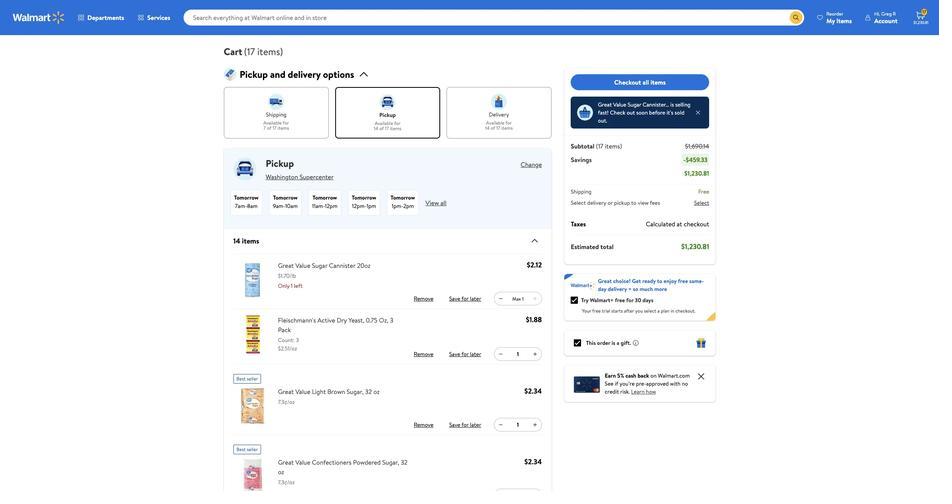 Task type: locate. For each thing, give the bounding box(es) containing it.
value inside great value confectioners powdered sugar, 32 oz 7.3¢/oz
[[295, 458, 310, 467]]

select for select delivery or pickup to view fees
[[571, 199, 586, 207]]

7.3¢/oz right great value confectioners powdered sugar, 32 oz, with add-on services, 7.3¢/oz, 1 in cart image
[[278, 478, 295, 486]]

1 best seller alert from the top
[[233, 371, 261, 384]]

best seller alert up great value confectioners powdered sugar, 32 oz, with add-on services, 7.3¢/oz, 1 in cart image
[[233, 442, 261, 454]]

yeast,
[[349, 316, 364, 325]]

sugar, right powdered
[[382, 458, 399, 467]]

$1,230.81
[[914, 20, 929, 25], [684, 169, 709, 178], [681, 242, 709, 252]]

1 vertical spatial $1,230.81
[[684, 169, 709, 178]]

items down the shipping at the top left of page
[[278, 125, 289, 131]]

of for delivery
[[491, 125, 495, 131]]

sugar inside the great value sugar cannister 20oz $1.70/lb only 1  left
[[312, 261, 328, 270]]

32 inside the great value light brown sugar, 32 oz 7.3¢/oz
[[365, 387, 372, 396]]

1 vertical spatial pickup
[[614, 199, 630, 207]]

great inside great value sugar cannister... is selling fast! check out soon before it's sold out.
[[598, 101, 612, 109]]

(17 right subtotal at the right top of page
[[596, 142, 603, 151]]

great value confectioners powdered sugar, 32 oz link
[[278, 458, 413, 477]]

32 right powdered
[[401, 458, 408, 467]]

day
[[598, 285, 606, 293]]

sugar inside great value sugar cannister... is selling fast! check out soon before it's sold out.
[[628, 101, 641, 109]]

0 vertical spatial pickup
[[379, 111, 396, 119]]

1 vertical spatial free
[[615, 296, 625, 304]]

value for powdered
[[295, 458, 310, 467]]

tomorrow 9am-10am
[[273, 194, 298, 210]]

0 horizontal spatial 32
[[365, 387, 372, 396]]

7.3¢/oz right great value light brown sugar, 32 oz, with add-on services, 7.3¢/oz, 1 in cart image
[[278, 398, 295, 406]]

best for great value confectioners powdered sugar, 32 oz
[[237, 446, 246, 453]]

1 save for later button from the top
[[448, 292, 483, 305]]

back
[[638, 372, 649, 380]]

oz inside the great value light brown sugar, 32 oz 7.3¢/oz
[[374, 387, 380, 396]]

1 vertical spatial 3
[[296, 336, 299, 344]]

earn 5% cash back on walmart.com
[[605, 372, 690, 380]]

1 vertical spatial best seller
[[237, 446, 258, 453]]

17 for shipping
[[273, 125, 277, 131]]

save for later button left decrease quantity great value sugar cannister 20oz, current quantity 1 'icon'
[[448, 292, 483, 305]]

3 right "count:"
[[296, 336, 299, 344]]

select
[[644, 307, 656, 314]]

0 horizontal spatial 3
[[296, 336, 299, 344]]

so
[[633, 285, 638, 293]]

32 inside great value confectioners powdered sugar, 32 oz 7.3¢/oz
[[401, 458, 408, 467]]

1 horizontal spatial pickup
[[614, 199, 630, 207]]

value left confectioners
[[295, 458, 310, 467]]

later left decrease quantity great value sugar cannister 20oz, current quantity 1 'icon'
[[470, 295, 481, 303]]

0 vertical spatial to
[[631, 199, 636, 207]]

search icon image
[[793, 14, 800, 21]]

1 7.3¢/oz from the top
[[278, 398, 295, 406]]

tomorrow up the 7am-
[[234, 194, 259, 202]]

2 horizontal spatial 14
[[485, 125, 490, 131]]

washington supercenter button
[[266, 171, 334, 183]]

1 later from the top
[[470, 295, 481, 303]]

tomorrow inside the tomorrow 11am-12pm
[[313, 194, 337, 202]]

pickup for pickup and delivery options
[[240, 67, 268, 81]]

32 for great value light brown sugar, 32 oz
[[365, 387, 372, 396]]

1
[[291, 282, 293, 290], [522, 295, 524, 302], [517, 350, 519, 358], [517, 421, 519, 429]]

great value light brown sugar, 32 oz, with add-on services, 7.3¢/oz, 1 in cart image
[[233, 387, 272, 425]]

best seller up great value confectioners powdered sugar, 32 oz, with add-on services, 7.3¢/oz, 1 in cart image
[[237, 446, 258, 453]]

1 vertical spatial oz
[[278, 468, 284, 476]]

select down the shipping
[[571, 199, 586, 207]]

available for pickup
[[375, 120, 393, 126]]

2 save for later from the top
[[449, 350, 481, 358]]

max 1
[[512, 295, 524, 302]]

later for $1.88
[[470, 350, 481, 358]]

all
[[643, 78, 649, 87], [441, 198, 447, 207]]

decrease quantity fleischmann's active dry yeast, 0.75 oz, 3 pack, current quantity 1 image
[[498, 351, 504, 357]]

4 tomorrow from the left
[[352, 194, 376, 202]]

0 vertical spatial all
[[643, 78, 649, 87]]

available down intent image for pickup
[[375, 120, 393, 126]]

0 vertical spatial a
[[657, 307, 660, 314]]

sugar, inside the great value light brown sugar, 32 oz 7.3¢/oz
[[347, 387, 364, 396]]

0 vertical spatial sugar,
[[347, 387, 364, 396]]

walmart plus image
[[571, 282, 595, 290]]

fleischmann's active dry yeast, 0.75 oz, 3 pack link
[[278, 315, 407, 335]]

0 vertical spatial 32
[[365, 387, 372, 396]]

1 horizontal spatial of
[[380, 125, 384, 132]]

2 vertical spatial remove
[[414, 421, 434, 429]]

all right checkout
[[643, 78, 649, 87]]

1 $2.34 from the top
[[525, 386, 542, 396]]

dismiss capital one banner image
[[696, 372, 706, 381]]

my
[[827, 16, 835, 25]]

0 horizontal spatial (17
[[244, 45, 255, 58]]

value inside the great value light brown sugar, 32 oz 7.3¢/oz
[[295, 387, 310, 396]]

options
[[323, 67, 354, 81]]

save for later button for $1.88
[[448, 348, 483, 361]]

great up $1.70/lb
[[278, 261, 294, 270]]

2 horizontal spatial free
[[678, 277, 688, 285]]

0 vertical spatial free
[[678, 277, 688, 285]]

1 horizontal spatial a
[[657, 307, 660, 314]]

learn how
[[631, 388, 656, 396]]

$1,230.81 right account
[[914, 20, 929, 25]]

available inside pickup available for 14 of 17 items
[[375, 120, 393, 126]]

items) up and
[[257, 45, 283, 58]]

sugar, for brown
[[347, 387, 364, 396]]

2 remove from the top
[[414, 350, 434, 358]]

cart_gic_illustration image
[[224, 68, 237, 81]]

of inside shipping available for 7 of 17 items
[[267, 125, 271, 131]]

after
[[624, 307, 634, 314]]

17 right 7
[[273, 125, 277, 131]]

1 vertical spatial items)
[[605, 142, 622, 151]]

available down the intent image for delivery
[[486, 119, 505, 126]]

17 inside delivery available for 14 of 17 items
[[497, 125, 500, 131]]

later for $2.12
[[470, 295, 481, 303]]

1 vertical spatial $2.34
[[525, 457, 542, 467]]

value
[[613, 101, 626, 109], [295, 261, 310, 270], [295, 387, 310, 396], [295, 458, 310, 467]]

2 vertical spatial save for later button
[[448, 418, 483, 431]]

see
[[605, 380, 614, 388]]

0 vertical spatial sugar
[[628, 101, 641, 109]]

0 vertical spatial later
[[470, 295, 481, 303]]

1 inside the great value sugar cannister 20oz $1.70/lb only 1  left
[[291, 282, 293, 290]]

change
[[521, 160, 542, 169]]

value for cannister
[[295, 261, 310, 270]]

free right enjoy
[[678, 277, 688, 285]]

available inside delivery available for 14 of 17 items
[[486, 119, 505, 126]]

best up great value confectioners powdered sugar, 32 oz, with add-on services, 7.3¢/oz, 1 in cart image
[[237, 446, 246, 453]]

1 vertical spatial seller
[[247, 446, 258, 453]]

Walmart Site-Wide search field
[[184, 10, 804, 26]]

2 vertical spatial later
[[470, 421, 481, 429]]

0 vertical spatial best seller alert
[[233, 371, 261, 384]]

$2.34 down the increase quantity great value light brown sugar, 32 oz, current quantity 1 image
[[525, 457, 542, 467]]

powdered
[[353, 458, 381, 467]]

seller
[[247, 375, 258, 382], [247, 446, 258, 453]]

soon
[[636, 109, 648, 117]]

1 select from the left
[[571, 199, 586, 207]]

remove
[[414, 295, 434, 303], [414, 350, 434, 358], [414, 421, 434, 429]]

0 vertical spatial save for later
[[449, 295, 481, 303]]

or
[[608, 199, 613, 207]]

save for later left decrease quantity great value light brown sugar, 32 oz, current quantity 1 icon
[[449, 421, 481, 429]]

value for brown
[[295, 387, 310, 396]]

1 vertical spatial best
[[237, 446, 246, 453]]

1 vertical spatial best seller alert
[[233, 442, 261, 454]]

0 vertical spatial items)
[[257, 45, 283, 58]]

best seller alert
[[233, 371, 261, 384], [233, 442, 261, 454]]

0 horizontal spatial select
[[571, 199, 586, 207]]

0 horizontal spatial oz
[[278, 468, 284, 476]]

items) down out.
[[605, 142, 622, 151]]

1 vertical spatial a
[[617, 339, 619, 347]]

to for pickup
[[631, 199, 636, 207]]

increase quantity great value light brown sugar, 32 oz, current quantity 1 image
[[532, 422, 538, 428]]

pickup up washington
[[266, 157, 294, 170]]

taxes
[[571, 220, 586, 228]]

for left decrease quantity great value sugar cannister 20oz, current quantity 1 'icon'
[[462, 295, 469, 303]]

pickup right the or
[[614, 199, 630, 207]]

3 save for later button from the top
[[448, 418, 483, 431]]

Search search field
[[184, 10, 804, 26]]

0 vertical spatial pickup
[[240, 67, 268, 81]]

select
[[571, 199, 586, 207], [694, 199, 709, 207]]

tomorrow for 8am
[[234, 194, 259, 202]]

is left "selling"
[[670, 101, 674, 109]]

check
[[610, 109, 625, 117]]

items down the intent image for delivery
[[502, 125, 513, 131]]

14 inside delivery available for 14 of 17 items
[[485, 125, 490, 131]]

3 right oz,
[[390, 316, 393, 325]]

2 save for later button from the top
[[448, 348, 483, 361]]

value for cannister...
[[613, 101, 626, 109]]

free up starts
[[615, 296, 625, 304]]

5 tomorrow from the left
[[391, 194, 415, 202]]

1 seller from the top
[[247, 375, 258, 382]]

items inside pickup available for 14 of 17 items
[[390, 125, 402, 132]]

remove button for $1.88
[[411, 348, 437, 361]]

oz inside great value confectioners powdered sugar, 32 oz 7.3¢/oz
[[278, 468, 284, 476]]

1 remove from the top
[[414, 295, 434, 303]]

delivery down the intent image for delivery
[[489, 111, 509, 119]]

sugar, right brown
[[347, 387, 364, 396]]

9am-
[[273, 202, 285, 210]]

save for later button
[[448, 292, 483, 305], [448, 348, 483, 361], [448, 418, 483, 431]]

0 vertical spatial 3
[[390, 316, 393, 325]]

for down the intent image for delivery
[[506, 119, 512, 126]]

value inside great value sugar cannister... is selling fast! check out soon before it's sold out.
[[613, 101, 626, 109]]

17 down intent image for pickup
[[385, 125, 389, 132]]

out
[[627, 109, 635, 117]]

2 save from the top
[[449, 350, 460, 358]]

2 best seller alert from the top
[[233, 442, 261, 454]]

3 tomorrow from the left
[[313, 194, 337, 202]]

1 vertical spatial 32
[[401, 458, 408, 467]]

intent image for shipping image
[[268, 94, 284, 110]]

tomorrow up 12pm-
[[352, 194, 376, 202]]

great up out.
[[598, 101, 612, 109]]

2 horizontal spatial of
[[491, 125, 495, 131]]

great inside the great value sugar cannister 20oz $1.70/lb only 1  left
[[278, 261, 294, 270]]

list
[[224, 87, 552, 139]]

pickup available for 14 of 17 items
[[374, 111, 402, 132]]

is
[[670, 101, 674, 109], [612, 339, 615, 347]]

great inside the great value light brown sugar, 32 oz 7.3¢/oz
[[278, 387, 294, 396]]

view all
[[426, 198, 447, 207]]

1 horizontal spatial 32
[[401, 458, 408, 467]]

save for later left decrease quantity fleischmann's active dry yeast, 0.75 oz, 3 pack, current quantity 1 image
[[449, 350, 481, 358]]

at
[[677, 220, 682, 228]]

0 horizontal spatial items)
[[257, 45, 283, 58]]

0 horizontal spatial all
[[441, 198, 447, 207]]

more
[[654, 285, 667, 293]]

for left decrease quantity fleischmann's active dry yeast, 0.75 oz, 3 pack, current quantity 1 image
[[462, 350, 469, 358]]

(17 right cart
[[244, 45, 255, 58]]

0 vertical spatial is
[[670, 101, 674, 109]]

save for later button left decrease quantity great value light brown sugar, 32 oz, current quantity 1 icon
[[448, 418, 483, 431]]

17
[[923, 8, 927, 15], [273, 125, 277, 131], [497, 125, 500, 131], [385, 125, 389, 132]]

all for checkout
[[643, 78, 649, 87]]

a left plan
[[657, 307, 660, 314]]

sugar,
[[347, 387, 364, 396], [382, 458, 399, 467]]

brown
[[327, 387, 345, 396]]

7am-
[[235, 202, 247, 210]]

tomorrow up 10am
[[273, 194, 298, 202]]

3 remove button from the top
[[411, 418, 437, 431]]

value inside the great value sugar cannister 20oz $1.70/lb only 1  left
[[295, 261, 310, 270]]

$1,230.81 down $459.33
[[684, 169, 709, 178]]

great for brown
[[278, 387, 294, 396]]

2 vertical spatial save
[[449, 421, 460, 429]]

best seller alert up great value light brown sugar, 32 oz, with add-on services, 7.3¢/oz, 1 in cart image
[[233, 371, 261, 384]]

1 horizontal spatial items)
[[605, 142, 622, 151]]

of right 7
[[267, 125, 271, 131]]

$2.34 up the increase quantity great value light brown sugar, 32 oz, current quantity 1 image
[[525, 386, 542, 396]]

light
[[312, 387, 326, 396]]

0 vertical spatial $2.34
[[525, 386, 542, 396]]

items for shipping
[[278, 125, 289, 131]]

1 left left
[[291, 282, 293, 290]]

to left view
[[631, 199, 636, 207]]

great inside great choice! get ready to enjoy free same- day delivery + so much more
[[598, 277, 612, 285]]

0 vertical spatial (17
[[244, 45, 255, 58]]

1 tomorrow from the left
[[234, 194, 259, 202]]

same-
[[689, 277, 704, 285]]

delivery left the or
[[587, 199, 606, 207]]

2 $2.34 from the top
[[525, 457, 542, 467]]

count:
[[278, 336, 295, 344]]

pickup inside pickup available for 14 of 17 items
[[379, 111, 396, 119]]

cart (17 items)
[[224, 45, 283, 58]]

-
[[683, 155, 686, 164]]

1 save from the top
[[449, 295, 460, 303]]

walmart image
[[13, 11, 65, 24]]

learn how link
[[631, 388, 656, 396]]

fleischmann's active dry yeast, 0.75 oz, 3 pack, with add-on services, count: 3, $2.51/oz, 1 in cart image
[[233, 315, 272, 354]]

best for great value light brown sugar, 32 oz
[[237, 375, 246, 382]]

1 vertical spatial remove
[[414, 350, 434, 358]]

items) for subtotal (17 items)
[[605, 142, 622, 151]]

0 vertical spatial remove
[[414, 295, 434, 303]]

great right great value confectioners powdered sugar, 32 oz, with add-on services, 7.3¢/oz, 1 in cart image
[[278, 458, 294, 467]]

17 down the intent image for delivery
[[497, 125, 500, 131]]

0 vertical spatial save for later button
[[448, 292, 483, 305]]

1 horizontal spatial available
[[375, 120, 393, 126]]

on
[[650, 372, 657, 380]]

for down the shipping at the top left of page
[[283, 119, 289, 126]]

1 vertical spatial save for later button
[[448, 348, 483, 361]]

7.3¢/oz inside the great value light brown sugar, 32 oz 7.3¢/oz
[[278, 398, 295, 406]]

32
[[365, 387, 372, 396], [401, 458, 408, 467]]

1 remove button from the top
[[411, 292, 437, 305]]

a left the gift.
[[617, 339, 619, 347]]

17 inside shipping available for 7 of 17 items
[[273, 125, 277, 131]]

1pm
[[367, 202, 376, 210]]

get
[[632, 277, 641, 285]]

select down free at the right top of the page
[[694, 199, 709, 207]]

0 vertical spatial best
[[237, 375, 246, 382]]

7.3¢/oz inside great value confectioners powdered sugar, 32 oz 7.3¢/oz
[[278, 478, 295, 486]]

items down intent image for pickup
[[390, 125, 402, 132]]

1 horizontal spatial oz
[[374, 387, 380, 396]]

all right view
[[441, 198, 447, 207]]

1 horizontal spatial free
[[615, 296, 625, 304]]

$1,230.81 down checkout
[[681, 242, 709, 252]]

1 best from the top
[[237, 375, 246, 382]]

dry
[[337, 316, 347, 325]]

1 horizontal spatial select
[[694, 199, 709, 207]]

Your free trial starts after you select a plan in checkout. checkbox
[[571, 297, 578, 304]]

1 horizontal spatial 14
[[374, 125, 378, 132]]

save for later button left decrease quantity fleischmann's active dry yeast, 0.75 oz, 3 pack, current quantity 1 image
[[448, 348, 483, 361]]

for inside shipping available for 7 of 17 items
[[283, 119, 289, 126]]

best seller up great value light brown sugar, 32 oz, with add-on services, 7.3¢/oz, 1 in cart image
[[237, 375, 258, 382]]

for inside delivery available for 14 of 17 items
[[506, 119, 512, 126]]

0 horizontal spatial available
[[263, 119, 282, 126]]

available inside shipping available for 7 of 17 items
[[263, 119, 282, 126]]

1 right decrease quantity fleischmann's active dry yeast, 0.75 oz, 3 pack, current quantity 1 image
[[517, 350, 519, 358]]

1 vertical spatial sugar,
[[382, 458, 399, 467]]

r
[[893, 10, 896, 17]]

all for view
[[441, 198, 447, 207]]

intent image for delivery image
[[491, 94, 507, 110]]

1 save for later from the top
[[449, 295, 481, 303]]

2 tomorrow from the left
[[273, 194, 298, 202]]

great left choice! at the right bottom of page
[[598, 277, 612, 285]]

of down the intent image for delivery
[[491, 125, 495, 131]]

available
[[263, 119, 282, 126], [486, 119, 505, 126], [375, 120, 393, 126]]

1 vertical spatial 7.3¢/oz
[[278, 478, 295, 486]]

0 horizontal spatial to
[[631, 199, 636, 207]]

2 best seller from the top
[[237, 446, 258, 453]]

3 save for later from the top
[[449, 421, 481, 429]]

pickup down intent image for pickup
[[379, 111, 396, 119]]

active
[[318, 316, 335, 325]]

gift.
[[621, 339, 631, 347]]

items up cannister...
[[651, 78, 666, 87]]

save for later left decrease quantity great value sugar cannister 20oz, current quantity 1 'icon'
[[449, 295, 481, 303]]

sugar left "cannister"
[[312, 261, 328, 270]]

items for pickup
[[390, 125, 402, 132]]

32 right brown
[[365, 387, 372, 396]]

checkout
[[614, 78, 641, 87]]

-$459.33
[[683, 155, 708, 164]]

seller up great value light brown sugar, 32 oz, with add-on services, 7.3¢/oz, 1 in cart image
[[247, 375, 258, 382]]

1 vertical spatial all
[[441, 198, 447, 207]]

0 vertical spatial 7.3¢/oz
[[278, 398, 295, 406]]

7.3¢/oz for great value light brown sugar, 32 oz
[[278, 398, 295, 406]]

0 vertical spatial seller
[[247, 375, 258, 382]]

items down the 8am
[[242, 236, 259, 246]]

sugar right "check" at the right
[[628, 101, 641, 109]]

all inside button
[[643, 78, 649, 87]]

0 horizontal spatial free
[[592, 307, 601, 314]]

great value confectioners powdered sugar, 32 oz 7.3¢/oz
[[278, 458, 408, 486]]

a inside banner
[[657, 307, 660, 314]]

2 vertical spatial save for later
[[449, 421, 481, 429]]

a
[[657, 307, 660, 314], [617, 339, 619, 347]]

1 horizontal spatial sugar
[[628, 101, 641, 109]]

0 horizontal spatial sugar,
[[347, 387, 364, 396]]

later left decrease quantity great value light brown sugar, 32 oz, current quantity 1 icon
[[470, 421, 481, 429]]

walmart.com
[[658, 372, 690, 380]]

14
[[485, 125, 490, 131], [374, 125, 378, 132], [233, 236, 240, 246]]

free left trial
[[592, 307, 601, 314]]

seller for great value light brown sugar, 32 oz
[[247, 375, 258, 382]]

sugar, inside great value confectioners powdered sugar, 32 oz 7.3¢/oz
[[382, 458, 399, 467]]

value up $1.70/lb
[[295, 261, 310, 270]]

seller up great value confectioners powdered sugar, 32 oz, with add-on services, 7.3¢/oz, 1 in cart image
[[247, 446, 258, 453]]

later left decrease quantity fleischmann's active dry yeast, 0.75 oz, 3 pack, current quantity 1 image
[[470, 350, 481, 358]]

2 remove button from the top
[[411, 348, 437, 361]]

2 select from the left
[[694, 199, 709, 207]]

is right order
[[612, 339, 615, 347]]

capital one credit card image
[[574, 375, 600, 393]]

tomorrow up 11am-
[[313, 194, 337, 202]]

1 vertical spatial (17
[[596, 142, 603, 151]]

great inside great value confectioners powdered sugar, 32 oz 7.3¢/oz
[[278, 458, 294, 467]]

2 later from the top
[[470, 350, 481, 358]]

remove button for $2.12
[[411, 292, 437, 305]]

1 vertical spatial pickup
[[266, 157, 294, 170]]

save for later for $1.88
[[449, 350, 481, 358]]

1 vertical spatial to
[[657, 277, 662, 285]]

0 vertical spatial oz
[[374, 387, 380, 396]]

of down intent image for pickup
[[380, 125, 384, 132]]

days
[[643, 296, 653, 304]]

and
[[270, 67, 286, 81]]

banner
[[564, 274, 716, 321]]

shipping
[[571, 188, 592, 196]]

2 seller from the top
[[247, 446, 258, 453]]

of for pickup
[[380, 125, 384, 132]]

32 for great value confectioners powdered sugar, 32 oz
[[401, 458, 408, 467]]

tomorrow up 1pm-
[[391, 194, 415, 202]]

0 vertical spatial best seller
[[237, 375, 258, 382]]

checkout all items button
[[571, 74, 709, 90]]

1 horizontal spatial all
[[643, 78, 649, 87]]

1 right max
[[522, 295, 524, 302]]

pickup down cart (17 items)
[[240, 67, 268, 81]]

decrease quantity great value sugar cannister 20oz, current quantity 1 image
[[498, 295, 504, 302]]

1 vertical spatial save for later
[[449, 350, 481, 358]]

great left light
[[278, 387, 294, 396]]

value left light
[[295, 387, 310, 396]]

great
[[598, 101, 612, 109], [278, 261, 294, 270], [598, 277, 612, 285], [278, 387, 294, 396], [278, 458, 294, 467]]

0 horizontal spatial of
[[267, 125, 271, 131]]

sugar for cannister...
[[628, 101, 641, 109]]

1 vertical spatial remove button
[[411, 348, 437, 361]]

14 inside pickup available for 14 of 17 items
[[374, 125, 378, 132]]

1 horizontal spatial sugar,
[[382, 458, 399, 467]]

available for shipping
[[263, 119, 282, 126]]

how
[[646, 388, 656, 396]]

14 for delivery
[[485, 125, 490, 131]]

2 best from the top
[[237, 446, 246, 453]]

sugar, for powdered
[[382, 458, 399, 467]]

tomorrow inside tomorrow 9am-10am
[[273, 194, 298, 202]]

17 inside pickup available for 14 of 17 items
[[385, 125, 389, 132]]

to
[[631, 199, 636, 207], [657, 277, 662, 285]]

tomorrow for 1pm
[[352, 194, 376, 202]]

to inside great choice! get ready to enjoy free same- day delivery + so much more
[[657, 277, 662, 285]]

1 horizontal spatial is
[[670, 101, 674, 109]]

1 vertical spatial sugar
[[312, 261, 328, 270]]

0 vertical spatial remove button
[[411, 292, 437, 305]]

for down intent image for pickup
[[394, 120, 401, 126]]

17 for pickup
[[385, 125, 389, 132]]

of inside delivery available for 14 of 17 items
[[491, 125, 495, 131]]

to for ready
[[657, 277, 662, 285]]

items inside shipping available for 7 of 17 items
[[278, 125, 289, 131]]

tomorrow for 12pm
[[313, 194, 337, 202]]

great for powdered
[[278, 458, 294, 467]]

items inside delivery available for 14 of 17 items
[[502, 125, 513, 131]]

1 horizontal spatial (17
[[596, 142, 603, 151]]

0 vertical spatial save
[[449, 295, 460, 303]]

select button
[[694, 199, 709, 207]]

(17 for subtotal
[[596, 142, 603, 151]]

value left out
[[613, 101, 626, 109]]

pickup
[[240, 67, 268, 81], [266, 157, 294, 170]]

1 vertical spatial save
[[449, 350, 460, 358]]

max
[[512, 295, 521, 302]]

0 horizontal spatial is
[[612, 339, 615, 347]]

1 horizontal spatial to
[[657, 277, 662, 285]]

for left 30
[[626, 296, 634, 304]]

1 best seller from the top
[[237, 375, 258, 382]]

2 horizontal spatial available
[[486, 119, 505, 126]]

2 vertical spatial remove button
[[411, 418, 437, 431]]

pickup
[[379, 111, 396, 119], [614, 199, 630, 207]]

2 7.3¢/oz from the top
[[278, 478, 295, 486]]

0 horizontal spatial pickup
[[379, 111, 396, 119]]

0 horizontal spatial sugar
[[312, 261, 328, 270]]

1 vertical spatial later
[[470, 350, 481, 358]]

best up great value light brown sugar, 32 oz, with add-on services, 7.3¢/oz, 1 in cart image
[[237, 375, 246, 382]]

earn
[[605, 372, 616, 380]]

delivery up try walmart+ free for 30 days
[[608, 285, 627, 293]]

available down the shipping at the top left of page
[[263, 119, 282, 126]]

great for cannister
[[278, 261, 294, 270]]

$2.34 for great value confectioners powdered sugar, 32 oz
[[525, 457, 542, 467]]

view
[[638, 199, 649, 207]]

checkout all items
[[614, 78, 666, 87]]

to left enjoy
[[657, 277, 662, 285]]

tomorrow 12pm-1pm
[[352, 194, 376, 210]]

3 later from the top
[[470, 421, 481, 429]]

tomorrow for 10am
[[273, 194, 298, 202]]

of inside pickup available for 14 of 17 items
[[380, 125, 384, 132]]



Task type: describe. For each thing, give the bounding box(es) containing it.
2 vertical spatial free
[[592, 307, 601, 314]]

oz for great value light brown sugar, 32 oz
[[374, 387, 380, 396]]

this order is a gift.
[[586, 339, 631, 347]]

$2.12
[[527, 260, 542, 270]]

estimated total
[[571, 242, 614, 251]]

best seller for great value confectioners powdered sugar, 32 oz
[[237, 446, 258, 453]]

decrease quantity great value light brown sugar, 32 oz, current quantity 1 image
[[498, 422, 504, 428]]

0.75
[[366, 316, 378, 325]]

items inside button
[[651, 78, 666, 87]]

+
[[628, 285, 632, 293]]

subtotal (17 items)
[[571, 142, 622, 151]]

subtotal
[[571, 142, 594, 151]]

2 vertical spatial $1,230.81
[[681, 242, 709, 252]]

gifting image
[[696, 338, 706, 348]]

great value sugar cannister 20oz $1.70/lb only 1  left
[[278, 261, 371, 290]]

3 save from the top
[[449, 421, 460, 429]]

intent image for pickup image
[[380, 94, 396, 110]]

enjoy
[[664, 277, 677, 285]]

pickup and delivery options button
[[224, 67, 552, 81]]

(17 for cart
[[244, 45, 255, 58]]

best seller for great value light brown sugar, 32 oz
[[237, 375, 258, 382]]

0 horizontal spatial a
[[617, 339, 619, 347]]

$1.88
[[526, 315, 542, 325]]

try
[[581, 296, 588, 304]]

banner containing great choice! get ready to enjoy free same- day delivery + so much more
[[564, 274, 716, 321]]

best seller alert for great value confectioners powdered sugar, 32 oz
[[233, 442, 261, 454]]

5%
[[617, 372, 624, 380]]

increase quantity fleischmann's active dry yeast, 0.75 oz, 3 pack, current quantity 1 image
[[532, 351, 538, 357]]

cash
[[625, 372, 636, 380]]

save for later for $2.12
[[449, 295, 481, 303]]

save for $1.88
[[449, 350, 460, 358]]

view all button
[[426, 198, 447, 207]]

calculated
[[646, 220, 675, 228]]

best seller alert for great value light brown sugar, 32 oz
[[233, 371, 261, 384]]

great for cannister...
[[598, 101, 612, 109]]

11am-
[[312, 202, 325, 210]]

learn more about gifting image
[[633, 340, 639, 346]]

save for later button for $2.12
[[448, 292, 483, 305]]

no
[[682, 380, 688, 388]]

hide all items image
[[527, 236, 540, 246]]

tomorrow 11am-12pm
[[312, 194, 338, 210]]

it's
[[667, 109, 673, 117]]

close nudge image
[[695, 109, 701, 116]]

services
[[147, 13, 170, 22]]

pickup and delivery options
[[240, 67, 354, 81]]

great value confectioners powdered sugar, 32 oz, with add-on services, 7.3¢/oz, 1 in cart image
[[233, 458, 272, 491]]

left
[[294, 282, 303, 290]]

12pm-
[[352, 202, 367, 210]]

you
[[635, 307, 643, 314]]

remove for $1.88
[[414, 350, 434, 358]]

if
[[615, 380, 618, 388]]

list containing shipping
[[224, 87, 552, 139]]

checkout
[[684, 220, 709, 228]]

pickup for pickup
[[266, 157, 294, 170]]

great value sugar cannister 20oz, with add-on services, $1.70/lb, 1 in cart only 1  left image
[[233, 261, 272, 299]]

hi, greg r account
[[875, 10, 898, 25]]

in
[[671, 307, 674, 314]]

30
[[635, 296, 641, 304]]

pre-
[[636, 380, 646, 388]]

account
[[875, 16, 898, 25]]

$1,690.14
[[685, 142, 709, 151]]

$2.34 for great value light brown sugar, 32 oz
[[525, 386, 542, 396]]

reorder my items
[[827, 10, 852, 25]]

items for delivery
[[502, 125, 513, 131]]

order
[[597, 339, 610, 347]]

available for delivery
[[486, 119, 505, 126]]

free
[[698, 188, 709, 196]]

calculated at checkout
[[646, 220, 709, 228]]

sold
[[675, 109, 684, 117]]

tomorrow 7am-8am
[[234, 194, 259, 210]]

1 horizontal spatial 3
[[390, 316, 393, 325]]

delivery inside great choice! get ready to enjoy free same- day delivery + so much more
[[608, 285, 627, 293]]

you're
[[620, 380, 635, 388]]

seller for great value confectioners powdered sugar, 32 oz
[[247, 446, 258, 453]]

12pm
[[325, 202, 338, 210]]

for left decrease quantity great value light brown sugar, 32 oz, current quantity 1 icon
[[462, 421, 469, 429]]

tomorrow for 2pm
[[391, 194, 415, 202]]

cannister
[[329, 261, 356, 270]]

selling
[[675, 101, 691, 109]]

your
[[582, 307, 591, 314]]

17 right r
[[923, 8, 927, 15]]

supercenter
[[300, 172, 334, 181]]

delivery inside delivery available for 14 of 17 items
[[489, 111, 509, 119]]

tomorrow 1pm-2pm
[[391, 194, 415, 210]]

This order is a gift. checkbox
[[574, 339, 581, 347]]

3 remove from the top
[[414, 421, 434, 429]]

only
[[278, 282, 290, 290]]

1 left the increase quantity great value light brown sugar, 32 oz, current quantity 1 image
[[517, 421, 519, 429]]

14 for pickup
[[374, 125, 378, 132]]

cart
[[224, 45, 242, 58]]

great choice! get ready to enjoy free same- day delivery + so much more
[[598, 277, 704, 293]]

0 vertical spatial $1,230.81
[[914, 20, 929, 25]]

$459.33
[[686, 155, 708, 164]]

greg
[[882, 10, 892, 17]]

pack
[[278, 325, 291, 334]]

before
[[649, 109, 665, 117]]

choice!
[[613, 277, 631, 285]]

hi,
[[875, 10, 880, 17]]

for inside pickup available for 14 of 17 items
[[394, 120, 401, 126]]

7.3¢/oz for great value confectioners powdered sugar, 32 oz
[[278, 478, 295, 486]]

delivery right and
[[288, 67, 321, 81]]

estimated
[[571, 242, 599, 251]]

items
[[837, 16, 852, 25]]

departments button
[[71, 8, 131, 27]]

great value light brown sugar, 32 oz 7.3¢/oz
[[278, 387, 380, 406]]

1 vertical spatial is
[[612, 339, 615, 347]]

fast!
[[598, 109, 609, 117]]

great value light brown sugar, 32 oz link
[[278, 387, 381, 396]]

trial
[[602, 307, 610, 314]]

select delivery or pickup to view fees
[[571, 199, 660, 207]]

ready
[[642, 277, 656, 285]]

reorder
[[827, 10, 844, 17]]

out.
[[598, 117, 607, 125]]

save for $2.12
[[449, 295, 460, 303]]

view
[[426, 198, 439, 207]]

20oz
[[357, 261, 371, 270]]

total
[[600, 242, 614, 251]]

oz for great value confectioners powdered sugar, 32 oz
[[278, 468, 284, 476]]

walmart+
[[590, 296, 614, 304]]

credit
[[605, 388, 619, 396]]

is inside great value sugar cannister... is selling fast! check out soon before it's sold out.
[[670, 101, 674, 109]]

sugar for cannister
[[312, 261, 328, 270]]

shipping available for 7 of 17 items
[[263, 111, 289, 131]]

starts
[[611, 307, 623, 314]]

plan
[[661, 307, 670, 314]]

fleischmann's active dry yeast, 0.75 oz, 3 pack count: 3 $2.51/oz
[[278, 316, 393, 353]]

your free trial starts after you select a plan in checkout.
[[582, 307, 696, 314]]

great for ready
[[598, 277, 612, 285]]

increase quantity great value sugar cannister 20oz, current quantity 1 image
[[532, 295, 538, 302]]

items) for cart (17 items)
[[257, 45, 283, 58]]

free inside great choice! get ready to enjoy free same- day delivery + so much more
[[678, 277, 688, 285]]

$2.51/oz
[[278, 345, 297, 353]]

of for shipping
[[267, 125, 271, 131]]

select for select button
[[694, 199, 709, 207]]

0 horizontal spatial 14
[[233, 236, 240, 246]]

try walmart+ free for 30 days
[[581, 296, 653, 304]]

shipping
[[266, 111, 287, 119]]

remove for $2.12
[[414, 295, 434, 303]]

17 for delivery
[[497, 125, 500, 131]]

less than x qty image
[[577, 105, 593, 121]]



Task type: vqa. For each thing, say whether or not it's contained in the screenshot.
Walmart to the left
no



